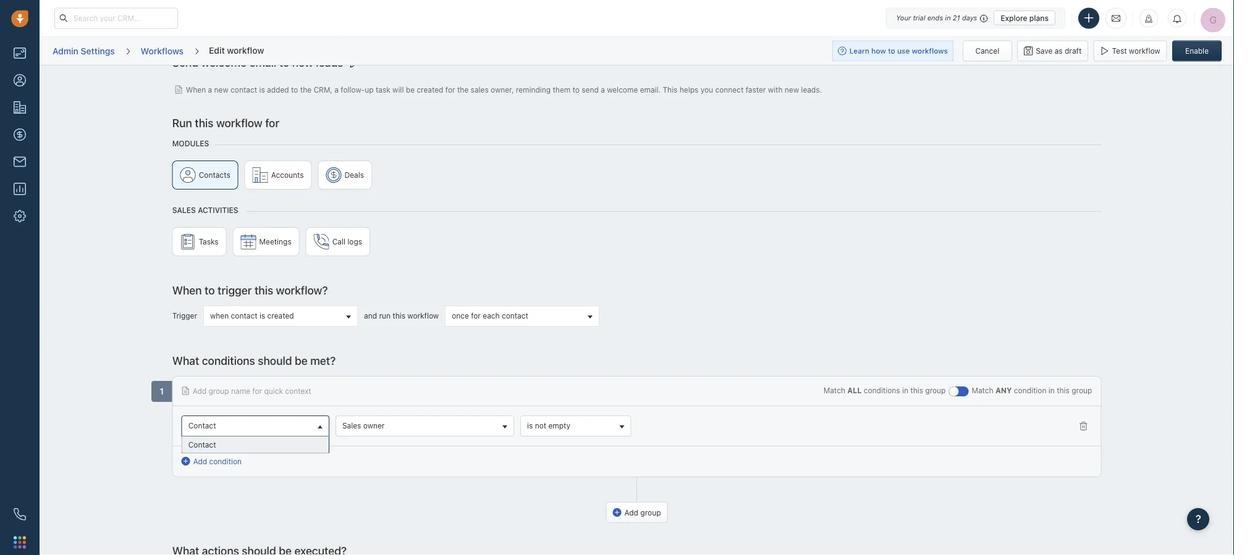 Task type: locate. For each thing, give the bounding box(es) containing it.
run this workflow for
[[172, 116, 280, 129]]

to right added
[[291, 85, 298, 94]]

contact
[[231, 85, 257, 94], [231, 312, 258, 320], [502, 312, 528, 320]]

the left crm,
[[300, 85, 312, 94]]

as
[[1055, 47, 1063, 55]]

1 vertical spatial is
[[260, 312, 265, 320]]

0 vertical spatial sales
[[172, 206, 196, 215]]

explore plans
[[1001, 14, 1049, 22]]

accounts
[[271, 171, 304, 179]]

contact right each
[[502, 312, 528, 320]]

crm,
[[314, 85, 333, 94]]

run
[[379, 312, 391, 320]]

in right any at the right of the page
[[1049, 386, 1055, 395]]

to left send
[[573, 85, 580, 94]]

created right will
[[417, 85, 444, 94]]

1 horizontal spatial match
[[972, 386, 994, 395]]

a right crm,
[[335, 85, 339, 94]]

name
[[231, 387, 250, 395]]

in
[[945, 14, 951, 22], [902, 386, 909, 395], [1049, 386, 1055, 395]]

0 vertical spatial is
[[259, 85, 265, 94]]

for down added
[[265, 116, 280, 129]]

for left sales
[[446, 85, 455, 94]]

match
[[824, 386, 846, 395], [972, 386, 994, 395]]

call logs button
[[306, 227, 370, 256]]

save as draft
[[1036, 47, 1082, 55]]

1 vertical spatial contact
[[188, 441, 216, 449]]

0 horizontal spatial new
[[214, 85, 229, 94]]

0 horizontal spatial match
[[824, 386, 846, 395]]

group
[[926, 386, 946, 395], [1072, 386, 1093, 395], [209, 387, 229, 395], [641, 509, 661, 517]]

save as draft button
[[1018, 40, 1089, 62]]

1 group from the top
[[172, 160, 1102, 196]]

explore
[[1001, 14, 1028, 22]]

3 a from the left
[[601, 85, 605, 94]]

contact right the when
[[231, 312, 258, 320]]

run
[[172, 116, 192, 129]]

deals
[[345, 171, 364, 179]]

1 vertical spatial group
[[172, 227, 1102, 262]]

workflow inside button
[[1129, 47, 1161, 55]]

when for when a new contact is added to the crm, a follow-up task will be created for the sales owner, reminding them to send a welcome email. this helps you connect faster with new leads.
[[186, 85, 206, 94]]

is not empty
[[527, 422, 571, 430]]

1 horizontal spatial a
[[335, 85, 339, 94]]

in for conditions
[[902, 386, 909, 395]]

0 vertical spatial group
[[172, 160, 1102, 196]]

sales left activities at the left of the page
[[172, 206, 196, 215]]

owner
[[363, 422, 385, 430]]

2 contact from the top
[[188, 441, 216, 449]]

1 vertical spatial welcome
[[607, 85, 638, 94]]

1 vertical spatial add
[[193, 457, 207, 466]]

2 group from the top
[[172, 227, 1102, 262]]

1 horizontal spatial new
[[292, 55, 313, 69]]

owner,
[[491, 85, 514, 94]]

add
[[193, 387, 207, 395], [193, 457, 207, 466], [625, 509, 639, 517]]

contact for when
[[231, 85, 257, 94]]

1 horizontal spatial in
[[945, 14, 951, 22]]

group containing tasks
[[172, 227, 1102, 262]]

1 horizontal spatial condition
[[1014, 386, 1047, 395]]

email
[[249, 55, 277, 69]]

call logs
[[332, 237, 362, 246]]

be left met?
[[295, 354, 308, 367]]

when a new contact is added to the crm, a follow-up task will be created for the sales owner, reminding them to send a welcome email. this helps you connect faster with new leads.
[[186, 85, 822, 94]]

group containing contacts
[[172, 160, 1102, 196]]

workflow right test
[[1129, 47, 1161, 55]]

workflow
[[227, 45, 264, 55], [1129, 47, 1161, 55], [216, 116, 263, 129], [408, 312, 439, 320]]

is left not
[[527, 422, 533, 430]]

0 horizontal spatial the
[[300, 85, 312, 94]]

welcome down edit at the left top of page
[[201, 55, 247, 69]]

in left 21
[[945, 14, 951, 22]]

to
[[279, 55, 290, 69], [291, 85, 298, 94], [573, 85, 580, 94], [205, 283, 215, 297]]

contact button
[[182, 416, 329, 437]]

trial
[[913, 14, 926, 22]]

follow-
[[341, 85, 365, 94]]

in for condition
[[1049, 386, 1055, 395]]

contact inside contact "option"
[[188, 441, 216, 449]]

0 vertical spatial be
[[406, 85, 415, 94]]

be right will
[[406, 85, 415, 94]]

once for each contact
[[452, 312, 528, 320]]

when down send
[[186, 85, 206, 94]]

contact option
[[182, 437, 329, 453]]

any
[[996, 386, 1012, 395]]

connect
[[716, 85, 744, 94]]

admin settings link
[[52, 41, 115, 61]]

0 vertical spatial when
[[186, 85, 206, 94]]

sales for sales owner
[[342, 422, 361, 430]]

a right send
[[601, 85, 605, 94]]

conditions
[[202, 354, 255, 367], [864, 386, 900, 395]]

1 horizontal spatial be
[[406, 85, 415, 94]]

0 vertical spatial conditions
[[202, 354, 255, 367]]

0 vertical spatial contact
[[188, 422, 216, 430]]

add for add group name for quick context
[[193, 387, 207, 395]]

created down workflow?
[[267, 312, 294, 320]]

2 match from the left
[[972, 386, 994, 395]]

email.
[[640, 85, 661, 94]]

sales owner button
[[336, 416, 514, 437]]

a up run this workflow for
[[208, 85, 212, 94]]

group for sales activities
[[172, 227, 1102, 262]]

freshworks switcher image
[[14, 537, 26, 549]]

group inside button
[[641, 509, 661, 517]]

new right with in the right of the page
[[785, 85, 799, 94]]

contact inside the contact dropdown button
[[188, 422, 216, 430]]

add group
[[625, 509, 661, 517]]

0 horizontal spatial in
[[902, 386, 909, 395]]

deals button
[[318, 160, 372, 189]]

match any condition in this group
[[972, 386, 1093, 395]]

1 vertical spatial conditions
[[864, 386, 900, 395]]

this
[[663, 85, 678, 94]]

phone element
[[7, 503, 32, 527]]

added
[[267, 85, 289, 94]]

match left any at the right of the page
[[972, 386, 994, 395]]

draft
[[1065, 47, 1082, 55]]

condition
[[1014, 386, 1047, 395], [209, 457, 242, 466]]

accounts button
[[245, 160, 312, 189]]

for
[[446, 85, 455, 94], [265, 116, 280, 129], [471, 312, 481, 320], [252, 387, 262, 395]]

0 horizontal spatial created
[[267, 312, 294, 320]]

edit workflow
[[209, 45, 264, 55]]

0 horizontal spatial a
[[208, 85, 212, 94]]

phone image
[[14, 509, 26, 521]]

in for ends
[[945, 14, 951, 22]]

for left each
[[471, 312, 481, 320]]

the left sales
[[457, 85, 469, 94]]

in right all at the right bottom
[[902, 386, 909, 395]]

condition right any at the right of the page
[[1014, 386, 1047, 395]]

this
[[195, 116, 214, 129], [255, 283, 273, 297], [393, 312, 406, 320], [911, 386, 924, 395], [1057, 386, 1070, 395]]

0 vertical spatial add
[[193, 387, 207, 395]]

group
[[172, 160, 1102, 196], [172, 227, 1102, 262]]

1 horizontal spatial sales
[[342, 422, 361, 430]]

test workflow
[[1112, 47, 1161, 55]]

leads
[[316, 55, 343, 69]]

1 vertical spatial sales
[[342, 422, 361, 430]]

add inside add group button
[[625, 509, 639, 517]]

contact down send welcome email to new leads
[[231, 85, 257, 94]]

1 vertical spatial created
[[267, 312, 294, 320]]

with
[[768, 85, 783, 94]]

conditions right all at the right bottom
[[864, 386, 900, 395]]

0 horizontal spatial sales
[[172, 206, 196, 215]]

when
[[186, 85, 206, 94], [172, 283, 202, 297]]

test
[[1112, 47, 1127, 55]]

2 horizontal spatial a
[[601, 85, 605, 94]]

enable
[[1186, 47, 1209, 55]]

1 a from the left
[[208, 85, 212, 94]]

be
[[406, 85, 415, 94], [295, 354, 308, 367]]

1 horizontal spatial the
[[457, 85, 469, 94]]

to left trigger
[[205, 283, 215, 297]]

contact inside once for each contact button
[[502, 312, 528, 320]]

sales left owner
[[342, 422, 361, 430]]

2 horizontal spatial in
[[1049, 386, 1055, 395]]

0 horizontal spatial welcome
[[201, 55, 247, 69]]

1 match from the left
[[824, 386, 846, 395]]

and run this workflow
[[364, 312, 439, 320]]

is inside button
[[260, 312, 265, 320]]

1 vertical spatial condition
[[209, 457, 242, 466]]

sales inside button
[[342, 422, 361, 430]]

0 vertical spatial created
[[417, 85, 444, 94]]

2 vertical spatial is
[[527, 422, 533, 430]]

1 vertical spatial when
[[172, 283, 202, 297]]

for left quick
[[252, 387, 262, 395]]

is left added
[[259, 85, 265, 94]]

workflow right run
[[216, 116, 263, 129]]

is down when to trigger this workflow? on the left of page
[[260, 312, 265, 320]]

1 vertical spatial be
[[295, 354, 308, 367]]

conditions up 'name'
[[202, 354, 255, 367]]

0 horizontal spatial be
[[295, 354, 308, 367]]

1 contact from the top
[[188, 422, 216, 430]]

add group button
[[606, 502, 668, 523]]

2 vertical spatial add
[[625, 509, 639, 517]]

admin
[[53, 46, 78, 56]]

created
[[417, 85, 444, 94], [267, 312, 294, 320]]

new up run this workflow for
[[214, 85, 229, 94]]

the
[[300, 85, 312, 94], [457, 85, 469, 94]]

new
[[292, 55, 313, 69], [214, 85, 229, 94], [785, 85, 799, 94]]

welcome left email. at the right top of the page
[[607, 85, 638, 94]]

once for each contact button
[[445, 306, 600, 327]]

when up trigger
[[172, 283, 202, 297]]

2 a from the left
[[335, 85, 339, 94]]

test workflow button
[[1094, 40, 1168, 62]]

match left all at the right bottom
[[824, 386, 846, 395]]

contact inside when contact is created button
[[231, 312, 258, 320]]

condition down contact list box
[[209, 457, 242, 466]]

new left leads
[[292, 55, 313, 69]]

add inside the add condition link
[[193, 457, 207, 466]]



Task type: describe. For each thing, give the bounding box(es) containing it.
group for modules
[[172, 160, 1102, 196]]

add for add group
[[625, 509, 639, 517]]

contacts button
[[172, 160, 238, 189]]

admin settings
[[53, 46, 115, 56]]

add for add condition
[[193, 457, 207, 466]]

edit
[[209, 45, 225, 55]]

explore plans link
[[994, 11, 1056, 25]]

logs
[[348, 237, 362, 246]]

add group name for quick context
[[193, 387, 311, 395]]

you
[[701, 85, 713, 94]]

match for match all conditions in this group
[[824, 386, 846, 395]]

when for when to trigger this workflow?
[[172, 283, 202, 297]]

empty
[[549, 422, 571, 430]]

should
[[258, 354, 292, 367]]

email image
[[1112, 13, 1121, 23]]

is not empty button
[[521, 416, 631, 437]]

sales activities
[[172, 206, 238, 215]]

faster
[[746, 85, 766, 94]]

each
[[483, 312, 500, 320]]

settings
[[81, 46, 115, 56]]

modules
[[172, 139, 209, 148]]

0 horizontal spatial condition
[[209, 457, 242, 466]]

will
[[393, 85, 404, 94]]

meetings
[[259, 237, 292, 246]]

what
[[172, 354, 199, 367]]

what conditions should be met?
[[172, 354, 336, 367]]

once
[[452, 312, 469, 320]]

and
[[364, 312, 377, 320]]

when to trigger this workflow?
[[172, 283, 328, 297]]

sales owner
[[342, 422, 385, 430]]

0 horizontal spatial conditions
[[202, 354, 255, 367]]

not
[[535, 422, 547, 430]]

plans
[[1030, 14, 1049, 22]]

workflow left once on the bottom left of page
[[408, 312, 439, 320]]

add condition
[[193, 457, 242, 466]]

meetings button
[[233, 227, 300, 256]]

contact for once
[[502, 312, 528, 320]]

workflow?
[[276, 283, 328, 297]]

contact for the contact dropdown button
[[188, 422, 216, 430]]

days
[[962, 14, 977, 22]]

ends
[[928, 14, 943, 22]]

when contact is created
[[210, 312, 294, 320]]

sales for sales activities
[[172, 206, 196, 215]]

context
[[285, 387, 311, 395]]

2 horizontal spatial new
[[785, 85, 799, 94]]

0 vertical spatial condition
[[1014, 386, 1047, 395]]

cancel button
[[963, 40, 1012, 62]]

contacts
[[199, 171, 230, 179]]

workflows link
[[140, 41, 184, 61]]

your
[[896, 14, 911, 22]]

2 the from the left
[[457, 85, 469, 94]]

reminding
[[516, 85, 551, 94]]

0 vertical spatial welcome
[[201, 55, 247, 69]]

send
[[172, 55, 198, 69]]

send welcome email to new leads
[[172, 55, 343, 69]]

sales
[[471, 85, 489, 94]]

Search your CRM... text field
[[54, 8, 178, 29]]

trigger
[[218, 283, 252, 297]]

leads.
[[801, 85, 822, 94]]

helps
[[680, 85, 699, 94]]

up
[[365, 85, 374, 94]]

1 horizontal spatial created
[[417, 85, 444, 94]]

workflows
[[141, 46, 184, 56]]

save
[[1036, 47, 1053, 55]]

1 horizontal spatial conditions
[[864, 386, 900, 395]]

your trial ends in 21 days
[[896, 14, 977, 22]]

all
[[848, 386, 862, 395]]

1 the from the left
[[300, 85, 312, 94]]

trigger
[[172, 312, 197, 320]]

created inside when contact is created button
[[267, 312, 294, 320]]

add condition link
[[182, 456, 242, 467]]

cancel
[[976, 47, 1000, 55]]

match for match any condition in this group
[[972, 386, 994, 395]]

them
[[553, 85, 571, 94]]

match all conditions in this group
[[824, 386, 946, 395]]

tasks
[[199, 237, 219, 246]]

tasks button
[[172, 227, 227, 256]]

when contact is created button
[[203, 306, 358, 327]]

call
[[332, 237, 346, 246]]

enable button
[[1173, 40, 1222, 62]]

contact list box
[[182, 437, 329, 453]]

for inside button
[[471, 312, 481, 320]]

workflow up send welcome email to new leads
[[227, 45, 264, 55]]

when
[[210, 312, 229, 320]]

is inside button
[[527, 422, 533, 430]]

1 horizontal spatial welcome
[[607, 85, 638, 94]]

task
[[376, 85, 391, 94]]

send
[[582, 85, 599, 94]]

21
[[953, 14, 960, 22]]

to right email
[[279, 55, 290, 69]]

contact for contact list box
[[188, 441, 216, 449]]



Task type: vqa. For each thing, say whether or not it's contained in the screenshot.
Explore plans LINK
yes



